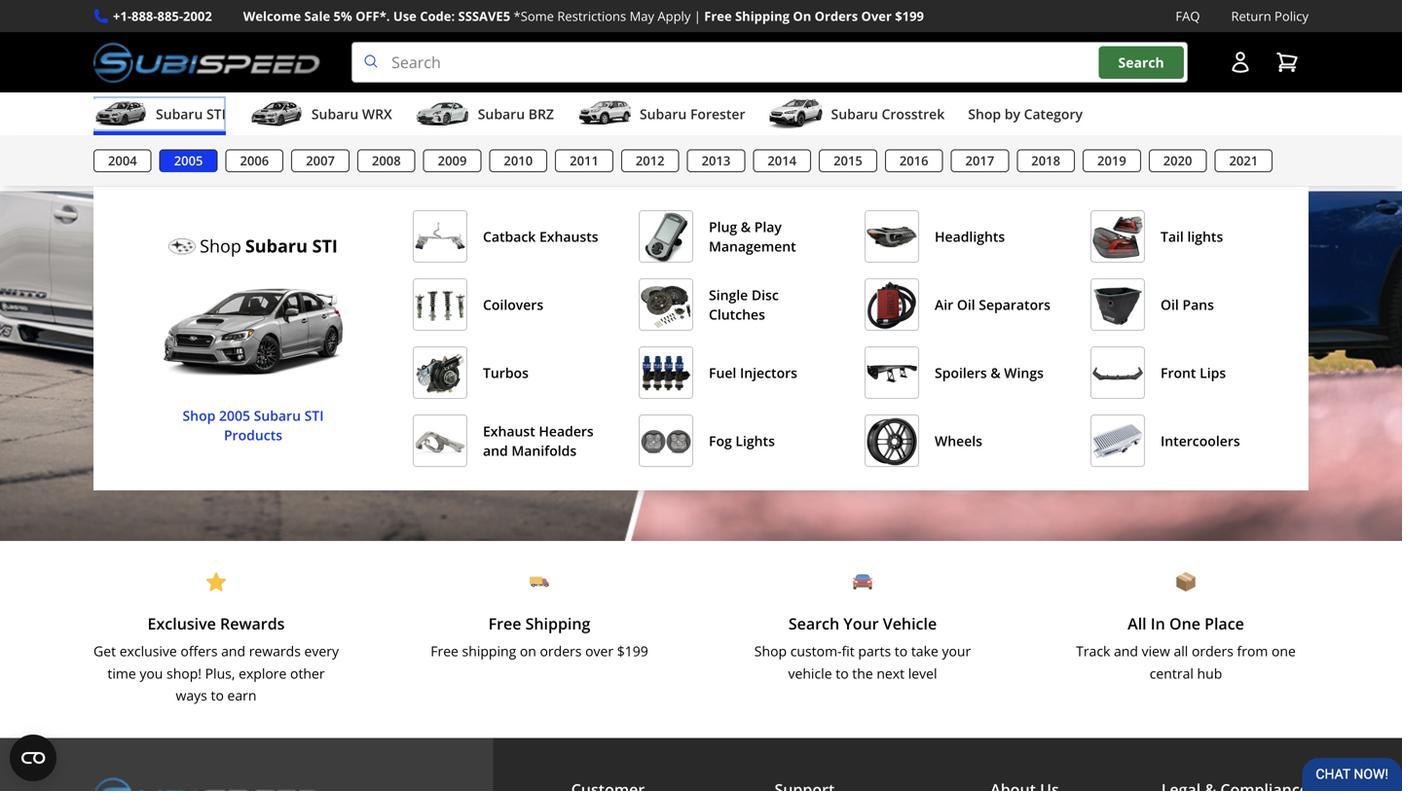 Task type: locate. For each thing, give the bounding box(es) containing it.
1 vertical spatial 2005
[[219, 407, 250, 425]]

subaru inside dropdown button
[[312, 105, 359, 123]]

search vehicle image
[[853, 573, 873, 592]]

place
[[1205, 614, 1244, 635]]

a set of four fuel injectors image
[[640, 348, 692, 400]]

exhaust headers and manifolds
[[483, 422, 594, 460]]

subispeed logo image
[[93, 42, 321, 83], [93, 777, 321, 792]]

2012
[[636, 152, 665, 170]]

search inside 'search your vehicle shop custom-fit parts to take your vehicle to the next level'
[[789, 614, 840, 635]]

subaru up 2005 dropdown button
[[156, 105, 203, 123]]

if down welcome!
[[331, 209, 339, 228]]

you'll
[[574, 209, 607, 228]]

reset down steps.
[[553, 320, 586, 338]]

a collage of action shots of vehicles image
[[0, 0, 1402, 542]]

shop for shop subaru sti
[[200, 234, 241, 258]]

a plug and play engine management system image
[[640, 211, 692, 264]]

0 horizontal spatial account
[[485, 104, 577, 136]]

1 horizontal spatial 2005
[[219, 407, 250, 425]]

password?
[[795, 269, 864, 287]]

1 vertical spatial in
[[902, 315, 916, 336]]

create
[[833, 365, 876, 383]]

1 vertical spatial on
[[520, 642, 536, 661]]

2005 down subaru sti
[[174, 152, 203, 170]]

subaru up 2012
[[640, 105, 687, 123]]

you down again.
[[589, 254, 612, 272]]

reset up have on the left
[[331, 231, 363, 250]]

0 horizontal spatial an
[[448, 209, 464, 228]]

subaru left have on the left
[[245, 234, 308, 258]]

a red air oil separator image
[[866, 280, 918, 332]]

find
[[518, 276, 543, 294]]

subaru for subaru forester
[[640, 105, 687, 123]]

intercoolers
[[1161, 432, 1240, 451]]

the down parts
[[852, 665, 873, 683]]

air
[[935, 296, 954, 314]]

free up shipping
[[488, 614, 521, 635]]

exclusive
[[148, 614, 216, 635]]

subaru sti button
[[93, 97, 226, 135]]

shipping down shipping "icon"
[[526, 614, 591, 635]]

welcome!
[[331, 187, 393, 206]]

2 vertical spatial free
[[431, 642, 459, 661]]

your down password?"
[[398, 320, 427, 338]]

single disc clutches link
[[639, 279, 834, 332]]

subaru for subaru sti
[[156, 105, 203, 123]]

vehicle
[[788, 665, 832, 683]]

0 vertical spatial shipping
[[735, 7, 790, 25]]

$199 right over
[[895, 7, 924, 25]]

oil left pans
[[1161, 296, 1179, 314]]

2 vertical spatial reset
[[553, 320, 586, 338]]

time down the get
[[108, 665, 136, 683]]

1 vertical spatial password
[[589, 320, 651, 338]]

a subaru sti thumbnail image image
[[93, 99, 148, 129]]

0 vertical spatial time
[[368, 150, 402, 170]]

your down have on the left
[[331, 276, 360, 294]]

1 horizontal spatial email
[[507, 254, 541, 272]]

use
[[393, 7, 417, 25]]

open widget image
[[10, 735, 56, 782]]

to down plus,
[[211, 687, 224, 705]]

& up management
[[741, 218, 751, 236]]

0 horizontal spatial oil
[[957, 296, 976, 314]]

2017
[[966, 152, 995, 170]]

subaru inside shop 2005 subaru sti products
[[254, 407, 301, 425]]

to down fit
[[836, 665, 849, 683]]

sssave5
[[458, 7, 510, 25]]

sti inside dropdown button
[[206, 105, 226, 123]]

air oil separators
[[935, 296, 1051, 314]]

policy
[[1275, 7, 1309, 25]]

email down password?"
[[430, 320, 465, 338]]

oil pans button
[[1091, 279, 1286, 332]]

2007 button
[[291, 150, 350, 172]]

and up plus,
[[221, 642, 245, 661]]

1 horizontal spatial time
[[368, 150, 402, 170]]

0 vertical spatial search
[[1119, 53, 1165, 71]]

orders left the 'over'
[[540, 642, 582, 661]]

1 vertical spatial subispeed logo image
[[93, 777, 321, 792]]

and inside exhaust headers and manifolds
[[483, 442, 508, 460]]

asking
[[545, 254, 585, 272]]

have
[[331, 254, 361, 272]]

time
[[368, 150, 402, 170], [108, 665, 136, 683]]

subaru crosstrek
[[831, 105, 945, 123]]

had
[[420, 209, 444, 228]]

forester
[[690, 105, 746, 123]]

2020
[[1164, 152, 1193, 170]]

in right a
[[459, 254, 471, 272]]

1 vertical spatial account
[[900, 365, 954, 383]]

2 orders from the left
[[1192, 642, 1234, 661]]

search
[[1119, 53, 1165, 71], [789, 614, 840, 635]]

front
[[1161, 364, 1196, 382]]

shop inside shop 2005 subaru sti products
[[183, 407, 216, 425]]

email
[[507, 254, 541, 272], [430, 320, 465, 338]]

0 vertical spatial with
[[521, 209, 549, 228]]

free
[[704, 7, 732, 25], [488, 614, 521, 635], [431, 642, 459, 661]]

0 horizontal spatial free
[[431, 642, 459, 661]]

steps.
[[583, 298, 620, 316]]

email
[[715, 105, 751, 123]]

2011 button
[[555, 150, 613, 172]]

a black metallic spoiler image
[[866, 348, 918, 400]]

a single disc clutch assembly image
[[640, 280, 692, 332]]

free left shipping
[[431, 642, 459, 661]]

2019 button
[[1083, 150, 1141, 172]]

a black oil pan image
[[1092, 280, 1144, 332]]

0 vertical spatial free
[[704, 7, 732, 25]]

sti
[[206, 105, 226, 123], [312, 234, 338, 258], [304, 407, 324, 425]]

2 horizontal spatial free
[[704, 7, 732, 25]]

password down a
[[589, 320, 651, 338]]

time right first
[[368, 150, 402, 170]]

orders inside free shipping free shipping on orders over $199
[[540, 642, 582, 661]]

0 vertical spatial reset
[[331, 231, 363, 250]]

1 horizontal spatial link
[[636, 298, 658, 316]]

5%
[[334, 7, 352, 25]]

1 oil from the left
[[957, 296, 976, 314]]

subaru inside dropdown button
[[640, 105, 687, 123]]

0 horizontal spatial search
[[789, 614, 840, 635]]

subispeed logo image down 2002
[[93, 42, 321, 83]]

1 vertical spatial with
[[523, 320, 550, 338]]

0 horizontal spatial if
[[331, 209, 339, 228]]

1 horizontal spatial oil
[[1161, 296, 1179, 314]]

2005 inside dropdown button
[[174, 152, 203, 170]]

fog lights button
[[639, 415, 834, 469]]

search inside 'button'
[[1119, 53, 1165, 71]]

1 vertical spatial search
[[789, 614, 840, 635]]

your inside 'search your vehicle shop custom-fit parts to take your vehicle to the next level'
[[942, 642, 971, 661]]

you up password?"
[[444, 276, 467, 294]]

2018
[[1032, 152, 1061, 170]]

0 horizontal spatial in
[[459, 254, 471, 272]]

the
[[509, 187, 529, 206], [546, 276, 567, 294], [558, 298, 579, 316], [852, 665, 873, 683]]

if up password?"
[[432, 276, 440, 294]]

password
[[399, 231, 461, 250], [589, 320, 651, 338]]

and down all
[[1114, 642, 1138, 661]]

search for search your vehicle shop custom-fit parts to take your vehicle to the next level
[[789, 614, 840, 635]]

0 horizontal spatial link
[[433, 254, 455, 272]]

an right had
[[448, 209, 464, 228]]

0 vertical spatial email
[[507, 254, 541, 272]]

0 vertical spatial account
[[485, 104, 577, 136]]

coilovers
[[483, 296, 544, 314]]

subaru crosstrek button
[[769, 97, 945, 135]]

1 horizontal spatial password
[[589, 320, 651, 338]]

0 horizontal spatial &
[[741, 218, 751, 236]]

address
[[754, 105, 807, 123]]

changes
[[533, 187, 585, 206]]

1 horizontal spatial shipping
[[735, 7, 790, 25]]

|
[[694, 7, 701, 25]]

subaru for subaru crosstrek
[[831, 105, 878, 123]]

products
[[224, 426, 282, 445]]

1 horizontal spatial account
[[900, 365, 954, 383]]

new
[[460, 150, 491, 170]]

plus,
[[205, 665, 235, 683]]

0 horizontal spatial email
[[430, 320, 465, 338]]

subaru up products
[[254, 407, 301, 425]]

a light metallic intercooler image
[[1092, 416, 1144, 469]]

to up may
[[646, 209, 659, 228]]

0 vertical spatial an
[[448, 209, 464, 228]]

& inside button
[[991, 364, 1001, 382]]

to right sent
[[381, 320, 394, 338]]

1 horizontal spatial if
[[432, 276, 440, 294]]

1 vertical spatial shipping
[[526, 614, 591, 635]]

spoilers
[[935, 364, 987, 382]]

2 subispeed logo image from the top
[[93, 777, 321, 792]]

0 horizontal spatial shipping
[[526, 614, 591, 635]]

site?
[[495, 150, 530, 170]]

0 horizontal spatial orders
[[540, 642, 582, 661]]

free right the | at the top left of the page
[[704, 7, 732, 25]]

2011
[[570, 152, 599, 170]]

0 vertical spatial &
[[741, 218, 751, 236]]

rewards image
[[206, 573, 226, 592]]

$199 right the 'over'
[[617, 642, 648, 661]]

you down welcome!
[[343, 209, 366, 228]]

2005 inside shop 2005 subaru sti products
[[219, 407, 250, 425]]

parts
[[858, 642, 891, 661]]

wheels button
[[865, 415, 1060, 469]]

subispeed logo image down ways
[[93, 777, 321, 792]]

a subaru crosstrek thumbnail image image
[[769, 99, 823, 129]]

rewards
[[249, 642, 301, 661]]

0 vertical spatial on
[[406, 150, 426, 170]]

1 vertical spatial free
[[488, 614, 521, 635]]

1 vertical spatial link
[[636, 298, 658, 316]]

catback exhausts button
[[413, 210, 608, 264]]

password.
[[363, 276, 428, 294]]

with up 'it'
[[521, 209, 549, 228]]

0 vertical spatial in
[[459, 254, 471, 272]]

1 horizontal spatial on
[[520, 642, 536, 661]]

subaru sti element
[[0, 135, 1402, 491]]

your right take
[[942, 642, 971, 661]]

to right wrx
[[398, 104, 421, 136]]

0 horizontal spatial on
[[406, 150, 426, 170]]

2 vertical spatial sti
[[304, 407, 324, 425]]

subaru logo image
[[169, 233, 196, 260]]

from
[[1237, 642, 1268, 661]]

and up the address
[[488, 298, 513, 316]]

main element
[[0, 93, 1402, 491]]

a pair of fog lights image
[[640, 416, 692, 469]]

your down management
[[761, 269, 791, 287]]

0 horizontal spatial password
[[399, 231, 461, 250]]

exclusive
[[119, 642, 177, 661]]

air oil separators link
[[865, 279, 1060, 332]]

1 horizontal spatial &
[[991, 364, 1001, 382]]

fog lights link
[[639, 415, 834, 469]]

2005 up products
[[219, 407, 250, 425]]

next
[[877, 665, 905, 683]]

plug & play management
[[709, 218, 796, 256]]

your up 2009
[[428, 104, 479, 136]]

oil right the air
[[957, 296, 976, 314]]

0 vertical spatial subispeed logo image
[[93, 42, 321, 83]]

front lips
[[1161, 364, 1226, 382]]

1 horizontal spatial orders
[[1192, 642, 1234, 661]]

1 orders from the left
[[540, 642, 582, 661]]

in right log
[[902, 315, 916, 336]]

on right shipping
[[520, 642, 536, 661]]

1 vertical spatial an
[[880, 365, 897, 383]]

a subaru wrx thumbnail image image
[[249, 99, 304, 129]]

Password password field
[[715, 210, 1072, 257]]

with down follow at the top left of page
[[523, 320, 550, 338]]

2006
[[240, 152, 269, 170]]

a cat back exhaust system image
[[414, 211, 466, 264]]

0 horizontal spatial 2005
[[174, 152, 203, 170]]

you down the exclusive at the left of the page
[[140, 665, 163, 683]]

2002
[[183, 7, 212, 25]]

2010
[[504, 152, 533, 170]]

search input field
[[352, 42, 1188, 83]]

a set of four coilovers image
[[414, 280, 466, 332]]

all in one image
[[1176, 573, 1196, 592]]

a subaru brz thumbnail image image
[[416, 99, 470, 129]]

0 horizontal spatial time
[[108, 665, 136, 683]]

subaru wrx
[[312, 105, 392, 123]]

received
[[365, 254, 418, 272]]

0 vertical spatial if
[[331, 209, 339, 228]]

0 horizontal spatial $199
[[617, 642, 648, 661]]

over
[[585, 642, 614, 661]]

a black metallic wheel image
[[866, 416, 918, 469]]

and inside welcome! we hope you like the changes we've made. if you already had an account with us, you'll need to reset your password to access it once again. you may have received a link in your email asking you to reset your password. if you cannot find the email, simply click "forgot your password?" and follow the steps. a link will be sent to your email address with reset password instructions.
[[488, 298, 513, 316]]

to left take
[[895, 642, 908, 661]]

sale
[[304, 7, 330, 25]]

shipping left on
[[735, 7, 790, 25]]

0 vertical spatial 2005
[[174, 152, 203, 170]]

& left wings
[[991, 364, 1001, 382]]

the down asking
[[546, 276, 567, 294]]

your down password.
[[380, 298, 409, 316]]

2012 button
[[621, 150, 679, 172]]

orders up hub
[[1192, 642, 1234, 661]]

an inside welcome! we hope you like the changes we've made. if you already had an account with us, you'll need to reset your password to access it once again. you may have received a link in your email asking you to reset your password. if you cannot find the email, simply click "forgot your password?" and follow the steps. a link will be sent to your email address with reset password instructions.
[[448, 209, 464, 228]]

headers
[[539, 422, 594, 441]]

password down had
[[399, 231, 461, 250]]

$199 inside free shipping free shipping on orders over $199
[[617, 642, 648, 661]]

1 horizontal spatial $199
[[895, 7, 924, 25]]

and down exhaust
[[483, 442, 508, 460]]

on
[[793, 7, 812, 25]]

your up cannot
[[474, 254, 503, 272]]

1 vertical spatial &
[[991, 364, 1001, 382]]

+1-888-885-2002 link
[[113, 6, 212, 26]]

2 horizontal spatial reset
[[633, 254, 665, 272]]

email down 'it'
[[507, 254, 541, 272]]

subaru left brz
[[478, 105, 525, 123]]

intercoolers link
[[1091, 415, 1286, 469]]

category
[[1024, 105, 1083, 123]]

shop inside shop by category dropdown button
[[968, 105, 1001, 123]]

1 vertical spatial $199
[[617, 642, 648, 661]]

an right create
[[880, 365, 897, 383]]

the right like
[[509, 187, 529, 206]]

& for plug
[[741, 218, 751, 236]]

0 vertical spatial sti
[[206, 105, 226, 123]]

shipping
[[735, 7, 790, 25], [526, 614, 591, 635]]

reset down may
[[633, 254, 665, 272]]

1 horizontal spatial search
[[1119, 53, 1165, 71]]

1 vertical spatial time
[[108, 665, 136, 683]]

subaru left wrx
[[312, 105, 359, 123]]

Email Address text field
[[715, 129, 1072, 175]]

1 horizontal spatial free
[[488, 614, 521, 635]]

turbos button
[[413, 347, 608, 400]]

your up received
[[366, 231, 395, 250]]

wings
[[1004, 364, 1044, 382]]

create an account
[[833, 365, 954, 383]]

1 horizontal spatial in
[[902, 315, 916, 336]]

search for search
[[1119, 53, 1165, 71]]

the inside 'search your vehicle shop custom-fit parts to take your vehicle to the next level'
[[852, 665, 873, 683]]

fuel injectors button
[[639, 347, 834, 400]]

on left our
[[406, 150, 426, 170]]

subaru up 2015
[[831, 105, 878, 123]]

& inside plug & play management
[[741, 218, 751, 236]]



Task type: describe. For each thing, give the bounding box(es) containing it.
2020 button
[[1149, 150, 1207, 172]]

subaru for subaru brz
[[478, 105, 525, 123]]

2014 button
[[753, 150, 811, 172]]

shop 2005 subaru sti products
[[183, 407, 324, 445]]

& for spoilers
[[991, 364, 1001, 382]]

welcome
[[243, 7, 301, 25]]

play
[[755, 218, 782, 236]]

2016
[[900, 152, 929, 170]]

take
[[911, 642, 939, 661]]

vehicle
[[883, 614, 937, 635]]

2013 button
[[687, 150, 745, 172]]

a subaru forester thumbnail image image
[[577, 99, 632, 129]]

a
[[422, 254, 429, 272]]

all
[[1174, 642, 1188, 661]]

you left like
[[456, 187, 480, 206]]

1 vertical spatial if
[[432, 276, 440, 294]]

shop subaru sti
[[200, 234, 338, 258]]

shop for shop 2005 subaru sti products
[[183, 407, 216, 425]]

fog lights
[[709, 432, 775, 451]]

tail lights button
[[1091, 210, 1286, 264]]

shop by category button
[[968, 97, 1083, 135]]

sti inside shop 2005 subaru sti products
[[304, 407, 324, 425]]

be
[[331, 320, 347, 338]]

shipping
[[462, 642, 516, 661]]

your inside forgot your password? log in
[[761, 269, 791, 287]]

shipping image
[[530, 573, 549, 592]]

code:
[[420, 7, 455, 25]]

all in one place track and view all orders from one central hub
[[1076, 614, 1296, 683]]

plug
[[709, 218, 737, 236]]

exhausts
[[539, 228, 599, 246]]

1 horizontal spatial reset
[[553, 320, 586, 338]]

in inside welcome! we hope you like the changes we've made. if you already had an account with us, you'll need to reset your password to access it once again. you may have received a link in your email asking you to reset your password. if you cannot find the email, simply click "forgot your password?" and follow the steps. a link will be sent to your email address with reset password instructions.
[[459, 254, 471, 272]]

cannot
[[471, 276, 515, 294]]

button image
[[1229, 51, 1252, 74]]

air oil separators button
[[865, 279, 1060, 332]]

to inside 'exclusive rewards get exclusive offers and rewards every time you shop! plus, explore other ways to earn'
[[211, 687, 224, 705]]

first time on our new site?
[[331, 150, 530, 170]]

time inside 'exclusive rewards get exclusive offers and rewards every time you shop! plus, explore other ways to earn'
[[108, 665, 136, 683]]

welcome! we hope you like the changes we've made. if you already had an account with us, you'll need to reset your password to access it once again. you may have received a link in your email asking you to reset your password. if you cannot find the email, simply click "forgot your password?" and follow the steps. a link will be sent to your email address with reset password instructions.
[[331, 187, 684, 361]]

shop inside 'search your vehicle shop custom-fit parts to take your vehicle to the next level'
[[755, 642, 787, 661]]

1 subispeed logo image from the top
[[93, 42, 321, 83]]

management
[[709, 237, 796, 256]]

in
[[1151, 614, 1166, 635]]

you inside 'exclusive rewards get exclusive offers and rewards every time you shop! plus, explore other ways to earn'
[[140, 665, 163, 683]]

2009 button
[[423, 150, 481, 172]]

again.
[[572, 231, 610, 250]]

restrictions
[[557, 7, 626, 25]]

1 vertical spatial email
[[430, 320, 465, 338]]

email,
[[571, 276, 609, 294]]

exhaust headers and manifolds button
[[413, 415, 608, 469]]

we've
[[589, 187, 624, 206]]

shop 2005 subaru sti products link
[[156, 406, 351, 445]]

explore
[[239, 665, 287, 683]]

password
[[715, 186, 778, 205]]

orders inside the all in one place track and view all orders from one central hub
[[1192, 642, 1234, 661]]

shipping inside free shipping free shipping on orders over $199
[[526, 614, 591, 635]]

separators
[[979, 296, 1051, 314]]

off*.
[[356, 7, 390, 25]]

0 vertical spatial link
[[433, 254, 455, 272]]

and inside 'exclusive rewards get exclusive offers and rewards every time you shop! plus, explore other ways to earn'
[[221, 642, 245, 661]]

*some
[[514, 7, 554, 25]]

subaru for subaru wrx
[[312, 105, 359, 123]]

2013
[[702, 152, 731, 170]]

+1-
[[113, 7, 132, 25]]

single disc clutches
[[709, 286, 779, 324]]

2007
[[306, 152, 335, 170]]

your
[[844, 614, 879, 635]]

return
[[1231, 7, 1272, 25]]

return policy link
[[1231, 6, 1309, 26]]

log in button
[[715, 300, 1072, 353]]

a pair of tail lights image
[[1092, 211, 1144, 264]]

lights
[[1188, 228, 1223, 246]]

disc
[[752, 286, 779, 304]]

will
[[662, 298, 683, 316]]

exhaust
[[483, 422, 535, 441]]

search button
[[1099, 46, 1184, 79]]

may
[[641, 231, 668, 250]]

on inside free shipping free shipping on orders over $199
[[520, 642, 536, 661]]

first
[[331, 150, 364, 170]]

email address
[[715, 105, 807, 123]]

the down email,
[[558, 298, 579, 316]]

headlights
[[935, 228, 1005, 246]]

pans
[[1183, 296, 1214, 314]]

an exhaust header image
[[414, 416, 466, 469]]

click
[[657, 276, 684, 294]]

a
[[624, 298, 632, 316]]

0 horizontal spatial reset
[[331, 231, 363, 250]]

in inside forgot your password? log in
[[902, 315, 916, 336]]

2004 button
[[93, 150, 152, 172]]

2019
[[1098, 152, 1127, 170]]

1 horizontal spatial an
[[880, 365, 897, 383]]

1 vertical spatial sti
[[312, 234, 338, 258]]

a black metallic front lip image
[[1092, 348, 1144, 400]]

2 oil from the left
[[1161, 296, 1179, 314]]

orders
[[815, 7, 858, 25]]

fog
[[709, 432, 732, 451]]

888-
[[132, 7, 157, 25]]

subaru brz button
[[416, 97, 554, 135]]

"forgot
[[331, 298, 377, 316]]

rewards
[[220, 614, 285, 635]]

to left access
[[464, 231, 477, 250]]

injectors
[[740, 364, 798, 382]]

a right head light image
[[866, 211, 918, 264]]

2009
[[438, 152, 467, 170]]

lips
[[1200, 364, 1226, 382]]

shop for shop by category
[[968, 105, 1001, 123]]

2014
[[768, 152, 797, 170]]

and inside the all in one place track and view all orders from one central hub
[[1114, 642, 1138, 661]]

you
[[613, 231, 637, 250]]

1 vertical spatial reset
[[633, 254, 665, 272]]

a subaru sti image
[[156, 260, 351, 406]]

2008 button
[[357, 150, 416, 172]]

oil pans link
[[1091, 279, 1286, 332]]

catback exhausts
[[483, 228, 599, 246]]

0 vertical spatial $199
[[895, 7, 924, 25]]

0 vertical spatial password
[[399, 231, 461, 250]]

exhaust headers and manifolds link
[[413, 415, 608, 469]]

a black and chrome turbo image
[[414, 348, 466, 400]]

sent
[[350, 320, 378, 338]]

885-
[[157, 7, 183, 25]]

2006 button
[[225, 150, 284, 172]]

need
[[610, 209, 642, 228]]

to down the you
[[616, 254, 629, 272]]

fit
[[842, 642, 855, 661]]



Task type: vqa. For each thing, say whether or not it's contained in the screenshot.
117
no



